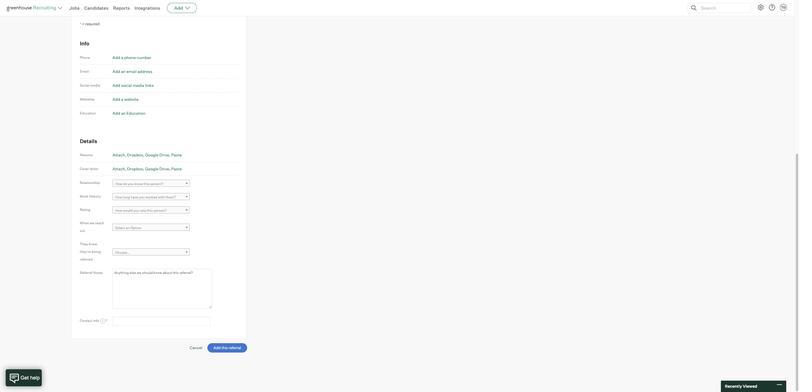 Task type: describe. For each thing, give the bounding box(es) containing it.
how for how would you rate this person?
[[115, 209, 122, 213]]

referred
[[80, 257, 93, 262]]

add an education link
[[113, 111, 145, 116]]

candidates link
[[84, 5, 108, 11]]

add social media links link
[[113, 83, 154, 88]]

have
[[131, 195, 138, 199]]

work
[[80, 194, 88, 198]]

when
[[80, 221, 89, 225]]

how long have you worked with them? link
[[113, 193, 190, 201]]

person? for how do you know this person?
[[150, 182, 163, 186]]

work history
[[80, 194, 101, 198]]

email
[[80, 69, 89, 74]]

how for how long have you worked with them?
[[115, 195, 122, 199]]

website
[[124, 97, 139, 102]]

you for know
[[128, 182, 134, 186]]

an for education
[[121, 111, 126, 116]]

google for resume
[[145, 153, 158, 157]]

integrations link
[[134, 5, 160, 11]]

google drive link for cover letter
[[145, 167, 170, 171]]

paste for resume
[[171, 153, 182, 157]]

how long have you worked with them?
[[115, 195, 176, 199]]

a for phone
[[121, 55, 123, 60]]

attach dropbox google drive paste for resume
[[113, 153, 182, 157]]

with
[[158, 195, 165, 199]]

1 for from the left
[[96, 11, 100, 14]]

google for cover letter
[[145, 167, 158, 171]]

email
[[127, 69, 137, 74]]

add an email address link
[[113, 69, 152, 74]]

add button
[[167, 3, 197, 13]]

out
[[80, 229, 85, 233]]

choose... link
[[113, 249, 190, 257]]

reach
[[95, 221, 104, 225]]

relationship
[[80, 181, 100, 185]]

social
[[80, 83, 90, 87]]

status
[[134, 11, 142, 14]]

details
[[80, 138, 97, 144]]

td button
[[780, 4, 787, 11]]

dropbox for cover letter
[[127, 167, 143, 171]]

a for website
[[121, 97, 123, 102]]

how would you rate this person?
[[115, 209, 167, 213]]

select
[[115, 226, 125, 230]]

add for add a phone number
[[113, 55, 120, 60]]

0 horizontal spatial media
[[90, 83, 100, 87]]

1 horizontal spatial media
[[133, 83, 144, 88]]

history
[[89, 194, 101, 198]]

websites
[[80, 97, 95, 101]]

drive for resume
[[159, 153, 169, 157]]

2 for from the left
[[117, 11, 120, 14]]

add for add a website
[[113, 97, 120, 102]]

how for how do you know this person?
[[115, 182, 122, 186]]

notifications
[[100, 11, 116, 14]]

add social media links
[[113, 83, 154, 88]]

add for add
[[174, 5, 183, 11]]

select an option link
[[113, 224, 190, 232]]

0 vertical spatial know
[[134, 182, 143, 186]]

add an email address
[[113, 69, 152, 74]]

when we reach out
[[80, 221, 104, 233]]

they
[[80, 242, 88, 246]]

rate
[[140, 209, 146, 213]]

dropbox link for resume
[[127, 153, 144, 157]]

attach for cover letter
[[113, 167, 125, 171]]

referral
[[97, 4, 109, 8]]

1 vertical spatial you
[[139, 195, 145, 199]]

=
[[82, 22, 84, 26]]

td button
[[779, 3, 788, 12]]

1 horizontal spatial info
[[93, 319, 99, 323]]

required
[[85, 22, 100, 26]]

add for add an education
[[113, 111, 120, 116]]

follow
[[86, 4, 97, 8]]

how do you know this person? link
[[113, 180, 190, 188]]

resume
[[80, 153, 93, 157]]

paste link for cover letter
[[171, 167, 182, 171]]

this for know
[[144, 182, 150, 186]]

attach for resume
[[113, 153, 125, 157]]

add a website link
[[113, 97, 139, 102]]

integrations
[[134, 5, 160, 11]]

number
[[137, 55, 151, 60]]

sign up for notifications for stage and status changes
[[86, 11, 154, 14]]

links
[[145, 83, 154, 88]]

reports link
[[113, 5, 130, 11]]

and
[[129, 11, 134, 14]]

person? for how would you rate this person?
[[154, 209, 167, 213]]

contact info
[[80, 319, 100, 323]]

add an education
[[113, 111, 145, 116]]

add a phone number
[[113, 55, 151, 60]]

notes
[[93, 271, 103, 275]]

cancel link
[[190, 346, 202, 350]]

changes
[[143, 11, 154, 14]]



Task type: locate. For each thing, give the bounding box(es) containing it.
being
[[92, 250, 101, 254]]

person? down with
[[154, 209, 167, 213]]

1 vertical spatial a
[[121, 97, 123, 102]]

this for rate
[[147, 209, 153, 213]]

td
[[781, 5, 786, 9]]

this right rate
[[147, 209, 153, 213]]

how inside how do you know this person? link
[[115, 182, 122, 186]]

this
[[144, 182, 150, 186], [147, 209, 153, 213]]

dropbox link
[[127, 153, 144, 157], [127, 167, 144, 171]]

0 vertical spatial this
[[144, 182, 150, 186]]

attach link for cover letter
[[113, 167, 126, 171]]

2 vertical spatial you
[[133, 209, 139, 213]]

an for option
[[126, 226, 130, 230]]

this inside 'link'
[[147, 209, 153, 213]]

recently viewed
[[725, 384, 757, 389]]

1 vertical spatial info
[[93, 319, 99, 323]]

1 vertical spatial attach
[[113, 167, 125, 171]]

person?
[[150, 182, 163, 186], [154, 209, 167, 213]]

2 attach from the top
[[113, 167, 125, 171]]

2 google from the top
[[145, 167, 158, 171]]

cover
[[80, 167, 89, 171]]

dropbox for resume
[[127, 153, 143, 157]]

jobs link
[[69, 5, 80, 11]]

0 vertical spatial attach link
[[113, 153, 126, 157]]

google drive link for resume
[[145, 153, 170, 157]]

Follow referral checkbox
[[81, 4, 85, 7]]

2 attach dropbox google drive paste from the top
[[113, 167, 182, 171]]

* for *
[[106, 319, 107, 323]]

info right the "contact"
[[93, 319, 99, 323]]

letter
[[90, 167, 98, 171]]

0 vertical spatial attach dropbox google drive paste
[[113, 153, 182, 157]]

recently
[[725, 384, 742, 389]]

an down add a website
[[121, 111, 126, 116]]

for
[[96, 11, 100, 14], [117, 11, 120, 14]]

2 dropbox link from the top
[[127, 167, 144, 171]]

2 paste from the top
[[171, 167, 182, 171]]

media
[[133, 83, 144, 88], [90, 83, 100, 87]]

how do you know this person?
[[115, 182, 163, 186]]

1 horizontal spatial know
[[134, 182, 143, 186]]

0 vertical spatial paste link
[[171, 153, 182, 157]]

know
[[134, 182, 143, 186], [89, 242, 97, 246]]

Search text field
[[700, 4, 746, 12]]

contact
[[80, 319, 92, 323]]

Referral Notes text field
[[113, 269, 212, 309]]

2 drive from the top
[[159, 167, 169, 171]]

2 vertical spatial an
[[126, 226, 130, 230]]

0 vertical spatial *
[[80, 22, 81, 26]]

0 vertical spatial dropbox
[[127, 153, 143, 157]]

*
[[80, 22, 81, 26], [106, 319, 107, 323]]

* inside * = required
[[80, 22, 81, 26]]

add for add social media links
[[113, 83, 120, 88]]

1 google drive link from the top
[[145, 153, 170, 157]]

2 a from the top
[[121, 97, 123, 102]]

1 vertical spatial this
[[147, 209, 153, 213]]

0 vertical spatial attach
[[113, 153, 125, 157]]

an right select at the bottom left
[[126, 226, 130, 230]]

they're
[[80, 250, 91, 254]]

0 vertical spatial how
[[115, 182, 122, 186]]

add
[[174, 5, 183, 11], [113, 55, 120, 60], [113, 69, 120, 74], [113, 83, 120, 88], [113, 97, 120, 102], [113, 111, 120, 116]]

reports
[[113, 5, 130, 11]]

attach
[[113, 153, 125, 157], [113, 167, 125, 171]]

0 vertical spatial dropbox link
[[127, 153, 144, 157]]

dropbox link for cover letter
[[127, 167, 144, 171]]

how left do
[[115, 182, 122, 186]]

1 vertical spatial attach dropbox google drive paste
[[113, 167, 182, 171]]

how would you rate this person? link
[[113, 207, 190, 215]]

info up phone
[[80, 40, 89, 47]]

None file field
[[7, 364, 79, 370], [0, 371, 72, 377], [7, 364, 79, 370], [0, 371, 72, 377]]

1 vertical spatial google
[[145, 167, 158, 171]]

social
[[121, 83, 132, 88]]

1 vertical spatial google drive link
[[145, 167, 170, 171]]

0 vertical spatial google
[[145, 153, 158, 157]]

education down "websites"
[[80, 111, 96, 115]]

an
[[121, 69, 126, 74], [121, 111, 126, 116], [126, 226, 130, 230]]

a left website
[[121, 97, 123, 102]]

None submit
[[207, 344, 247, 353]]

google
[[145, 153, 158, 157], [145, 167, 158, 171]]

1 horizontal spatial *
[[106, 319, 107, 323]]

attach link
[[113, 153, 126, 157], [113, 167, 126, 171]]

for right up in the top left of the page
[[96, 11, 100, 14]]

know inside 'they know they're being referred'
[[89, 242, 97, 246]]

0 vertical spatial person?
[[150, 182, 163, 186]]

you for rate
[[133, 209, 139, 213]]

do
[[123, 182, 127, 186]]

candidates
[[84, 5, 108, 11]]

2 vertical spatial how
[[115, 209, 122, 213]]

1 drive from the top
[[159, 153, 169, 157]]

drive for cover letter
[[159, 167, 169, 171]]

know right do
[[134, 182, 143, 186]]

education down website
[[127, 111, 145, 116]]

1 vertical spatial know
[[89, 242, 97, 246]]

add a phone number link
[[113, 55, 151, 60]]

an for email
[[121, 69, 126, 74]]

* left =
[[80, 22, 81, 26]]

phone
[[80, 55, 90, 60]]

0 vertical spatial you
[[128, 182, 134, 186]]

1 attach from the top
[[113, 153, 125, 157]]

1 dropbox link from the top
[[127, 153, 144, 157]]

they know they're being referred
[[80, 242, 101, 262]]

an left email
[[121, 69, 126, 74]]

stage
[[121, 11, 128, 14]]

cover letter
[[80, 167, 98, 171]]

paste for cover letter
[[171, 167, 182, 171]]

referral notes
[[80, 271, 103, 275]]

3 how from the top
[[115, 209, 122, 213]]

0 horizontal spatial education
[[80, 111, 96, 115]]

1 horizontal spatial education
[[127, 111, 145, 116]]

1 vertical spatial how
[[115, 195, 122, 199]]

for down reports link
[[117, 11, 120, 14]]

add a website
[[113, 97, 139, 102]]

2 dropbox from the top
[[127, 167, 143, 171]]

1 vertical spatial an
[[121, 111, 126, 116]]

this up how long have you worked with them?
[[144, 182, 150, 186]]

attach dropbox google drive paste
[[113, 153, 182, 157], [113, 167, 182, 171]]

follow referral
[[86, 4, 109, 8]]

2 attach link from the top
[[113, 167, 126, 171]]

1 vertical spatial drive
[[159, 167, 169, 171]]

0 vertical spatial an
[[121, 69, 126, 74]]

1 attach dropbox google drive paste from the top
[[113, 153, 182, 157]]

None text field
[[113, 317, 211, 326]]

attach dropbox google drive paste for cover letter
[[113, 167, 182, 171]]

viewed
[[743, 384, 757, 389]]

1 google from the top
[[145, 153, 158, 157]]

choose...
[[115, 251, 130, 255]]

2 google drive link from the top
[[145, 167, 170, 171]]

you inside 'link'
[[133, 209, 139, 213]]

select an option
[[115, 226, 141, 230]]

you left rate
[[133, 209, 139, 213]]

add inside popup button
[[174, 5, 183, 11]]

media right social
[[90, 83, 100, 87]]

configure image
[[757, 4, 764, 11]]

how inside how long have you worked with them? link
[[115, 195, 122, 199]]

education
[[127, 111, 145, 116], [80, 111, 96, 115]]

we
[[90, 221, 94, 225]]

long
[[123, 195, 130, 199]]

jobs
[[69, 5, 80, 11]]

0 vertical spatial paste
[[171, 153, 182, 157]]

up
[[92, 11, 95, 14]]

0 vertical spatial a
[[121, 55, 123, 60]]

* right contact info
[[106, 319, 107, 323]]

you right do
[[128, 182, 134, 186]]

0 vertical spatial drive
[[159, 153, 169, 157]]

how inside how would you rate this person? 'link'
[[115, 209, 122, 213]]

0 horizontal spatial info
[[80, 40, 89, 47]]

greenhouse recruiting image
[[7, 5, 58, 11]]

1 vertical spatial dropbox
[[127, 167, 143, 171]]

phone
[[124, 55, 136, 60]]

0 vertical spatial info
[[80, 40, 89, 47]]

1 horizontal spatial for
[[117, 11, 120, 14]]

1 vertical spatial attach link
[[113, 167, 126, 171]]

1 a from the top
[[121, 55, 123, 60]]

1 dropbox from the top
[[127, 153, 143, 157]]

address
[[137, 69, 152, 74]]

paste link for resume
[[171, 153, 182, 157]]

know up being
[[89, 242, 97, 246]]

a left phone
[[121, 55, 123, 60]]

person? inside 'link'
[[154, 209, 167, 213]]

1 vertical spatial paste link
[[171, 167, 182, 171]]

paste link
[[171, 153, 182, 157], [171, 167, 182, 171]]

info
[[80, 40, 89, 47], [93, 319, 99, 323]]

0 horizontal spatial know
[[89, 242, 97, 246]]

them?
[[166, 195, 176, 199]]

option
[[130, 226, 141, 230]]

you right have in the left of the page
[[139, 195, 145, 199]]

0 horizontal spatial for
[[96, 11, 100, 14]]

* = required
[[80, 22, 100, 26]]

sign
[[86, 11, 91, 14]]

2 how from the top
[[115, 195, 122, 199]]

1 vertical spatial dropbox link
[[127, 167, 144, 171]]

person? up with
[[150, 182, 163, 186]]

would
[[123, 209, 133, 213]]

1 paste from the top
[[171, 153, 182, 157]]

1 paste link from the top
[[171, 153, 182, 157]]

referral
[[80, 271, 92, 275]]

how left would
[[115, 209, 122, 213]]

attach link for resume
[[113, 153, 126, 157]]

1 vertical spatial paste
[[171, 167, 182, 171]]

1 vertical spatial person?
[[154, 209, 167, 213]]

you
[[128, 182, 134, 186], [139, 195, 145, 199], [133, 209, 139, 213]]

2 paste link from the top
[[171, 167, 182, 171]]

0 vertical spatial google drive link
[[145, 153, 170, 157]]

0 horizontal spatial *
[[80, 22, 81, 26]]

1 vertical spatial *
[[106, 319, 107, 323]]

media left links
[[133, 83, 144, 88]]

worked
[[146, 195, 157, 199]]

how left long
[[115, 195, 122, 199]]

1 how from the top
[[115, 182, 122, 186]]

add for add an email address
[[113, 69, 120, 74]]

google drive link
[[145, 153, 170, 157], [145, 167, 170, 171]]

cancel
[[190, 346, 202, 350]]

social media
[[80, 83, 100, 87]]

rating
[[80, 208, 90, 212]]

a
[[121, 55, 123, 60], [121, 97, 123, 102]]

* for * = required
[[80, 22, 81, 26]]

1 attach link from the top
[[113, 153, 126, 157]]



Task type: vqa. For each thing, say whether or not it's contained in the screenshot.
top Current
no



